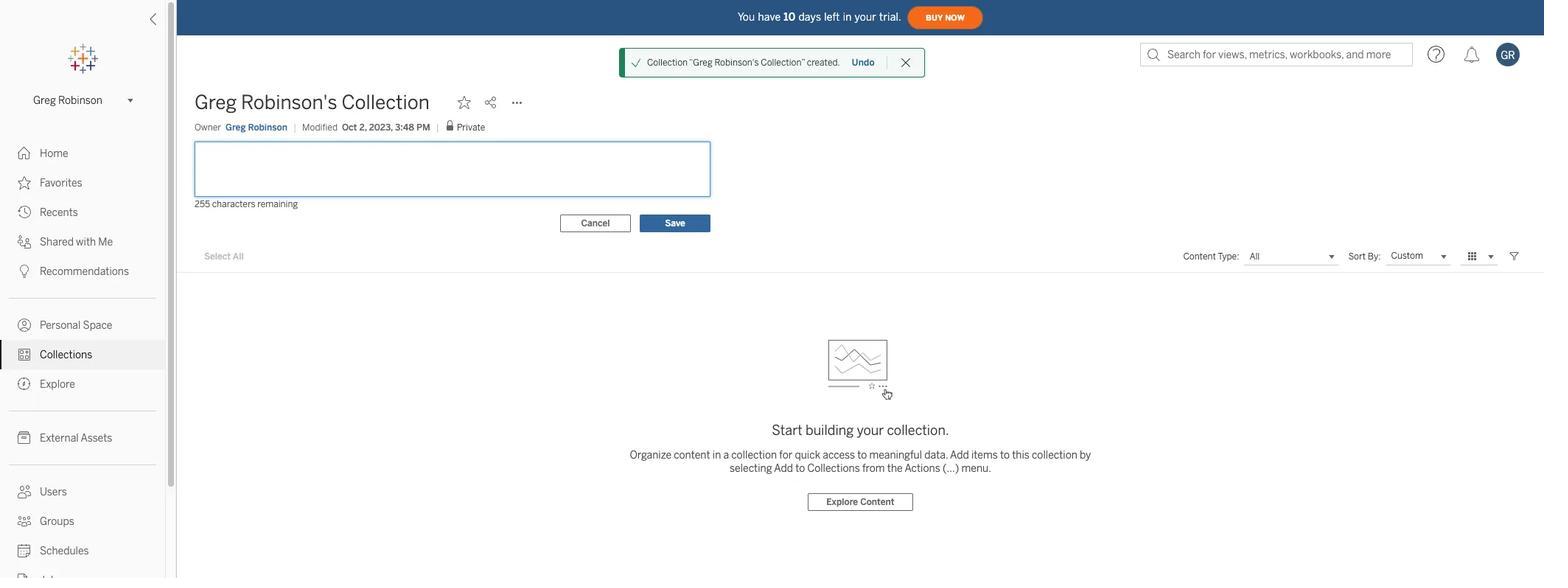 Task type: locate. For each thing, give the bounding box(es) containing it.
sort by:
[[1349, 251, 1382, 262]]

greg
[[195, 91, 237, 114], [33, 94, 56, 107], [226, 122, 246, 132]]

external
[[40, 432, 79, 445]]

explore down organize content in a collection for quick access to meaningful data. add items to this collection by selecting add to collections from the actions (...) menu.
[[827, 497, 858, 507]]

1 vertical spatial collections
[[808, 462, 860, 475]]

greg inside greg robinson dropdown button
[[33, 94, 56, 107]]

robinson's right "greg
[[715, 58, 759, 68]]

meaningful
[[870, 449, 923, 462]]

by text only_f5he34f image left home
[[18, 147, 31, 160]]

all
[[233, 251, 244, 262]]

0 vertical spatial collection
[[647, 58, 688, 68]]

by text only_f5he34f image inside favorites link
[[18, 176, 31, 190]]

0 horizontal spatial content
[[861, 497, 895, 507]]

0 vertical spatial content
[[1184, 251, 1217, 262]]

organize
[[630, 449, 672, 462]]

recents
[[40, 206, 78, 219]]

grid view image
[[1467, 250, 1480, 263]]

content inside explore content button
[[861, 497, 895, 507]]

navigation panel element
[[0, 44, 165, 578]]

select all button
[[195, 248, 253, 265]]

cancel button
[[560, 215, 631, 232]]

5 by text only_f5he34f image from the top
[[18, 544, 31, 557]]

by:
[[1369, 251, 1382, 262]]

content
[[1184, 251, 1217, 262], [861, 497, 895, 507]]

1 vertical spatial your
[[857, 423, 884, 439]]

1 vertical spatial add
[[775, 462, 794, 475]]

by text only_f5he34f image left recents
[[18, 206, 31, 219]]

greg robinson button
[[27, 91, 138, 109]]

3 by text only_f5he34f image from the top
[[18, 431, 31, 445]]

by text only_f5he34f image inside external assets link
[[18, 431, 31, 445]]

menu.
[[962, 462, 992, 475]]

collection.
[[887, 423, 950, 439]]

recents link
[[0, 198, 165, 227]]

your up organize content in a collection for quick access to meaningful data. add items to this collection by selecting add to collections from the actions (...) menu.
[[857, 423, 884, 439]]

collection left by
[[1032, 449, 1078, 462]]

4 by text only_f5he34f image from the top
[[18, 515, 31, 528]]

by text only_f5he34f image inside schedules 'link'
[[18, 544, 31, 557]]

0 vertical spatial collections
[[40, 349, 92, 361]]

select
[[204, 251, 231, 262]]

collection up 2023,
[[342, 91, 430, 114]]

by text only_f5he34f image for schedules
[[18, 544, 31, 557]]

1 horizontal spatial robinson
[[248, 122, 288, 132]]

users
[[40, 486, 67, 499]]

| left modified
[[293, 122, 297, 132]]

0 vertical spatial in
[[843, 11, 852, 23]]

pm
[[417, 122, 430, 132]]

3 by text only_f5he34f image from the top
[[18, 235, 31, 249]]

to down quick on the right of the page
[[796, 462, 806, 475]]

by text only_f5he34f image inside groups "link"
[[18, 515, 31, 528]]

0 horizontal spatial robinson
[[58, 94, 102, 107]]

to
[[858, 449, 867, 462], [1001, 449, 1010, 462], [796, 462, 806, 475]]

content left type: at the right of page
[[1184, 251, 1217, 262]]

by text only_f5he34f image
[[18, 147, 31, 160], [18, 206, 31, 219], [18, 235, 31, 249], [18, 319, 31, 332], [18, 348, 31, 361], [18, 378, 31, 391], [18, 485, 31, 499], [18, 574, 31, 578]]

home
[[40, 147, 68, 160]]

0 horizontal spatial collections
[[40, 349, 92, 361]]

by text only_f5he34f image left personal
[[18, 319, 31, 332]]

robinson's
[[715, 58, 759, 68], [241, 91, 337, 114]]

by text only_f5he34f image left "groups"
[[18, 515, 31, 528]]

external assets link
[[0, 423, 165, 453]]

robinson
[[58, 94, 102, 107], [248, 122, 288, 132]]

2 collection from the left
[[1032, 449, 1078, 462]]

0 vertical spatial explore
[[40, 378, 75, 391]]

2 by text only_f5he34f image from the top
[[18, 206, 31, 219]]

users link
[[0, 477, 165, 507]]

by text only_f5he34f image
[[18, 176, 31, 190], [18, 265, 31, 278], [18, 431, 31, 445], [18, 515, 31, 528], [18, 544, 31, 557]]

1 horizontal spatial robinson's
[[715, 58, 759, 68]]

greg up home
[[33, 94, 56, 107]]

collections
[[40, 349, 92, 361], [808, 462, 860, 475]]

by text only_f5he34f image left shared
[[18, 235, 31, 249]]

2023,
[[369, 122, 393, 132]]

in left a
[[713, 449, 721, 462]]

quick
[[795, 449, 821, 462]]

shared with me
[[40, 236, 113, 249]]

|
[[293, 122, 297, 132], [436, 122, 439, 132]]

trial.
[[880, 11, 902, 23]]

explore inside 'link'
[[40, 378, 75, 391]]

to up from
[[858, 449, 867, 462]]

you have 10 days left in your trial.
[[738, 11, 902, 23]]

content down from
[[861, 497, 895, 507]]

in right left
[[843, 11, 852, 23]]

collections inside main navigation. press the up and down arrow keys to access links. element
[[40, 349, 92, 361]]

5 by text only_f5he34f image from the top
[[18, 348, 31, 361]]

collection right success 'image'
[[647, 58, 688, 68]]

1 horizontal spatial |
[[436, 122, 439, 132]]

0 horizontal spatial |
[[293, 122, 297, 132]]

in
[[843, 11, 852, 23], [713, 449, 721, 462]]

1 horizontal spatial collections
[[808, 462, 860, 475]]

collection inside alert
[[647, 58, 688, 68]]

recommendations
[[40, 265, 129, 278]]

by text only_f5he34f image inside recommendations link
[[18, 265, 31, 278]]

1 | from the left
[[293, 122, 297, 132]]

1 vertical spatial explore
[[827, 497, 858, 507]]

7 by text only_f5he34f image from the top
[[18, 485, 31, 499]]

by text only_f5he34f image down collections link
[[18, 378, 31, 391]]

1 by text only_f5he34f image from the top
[[18, 147, 31, 160]]

by text only_f5he34f image inside shared with me link
[[18, 235, 31, 249]]

to left this
[[1001, 449, 1010, 462]]

1 horizontal spatial add
[[951, 449, 970, 462]]

you
[[738, 11, 755, 23]]

by text only_f5he34f image left "schedules"
[[18, 544, 31, 557]]

shared with me link
[[0, 227, 165, 257]]

by text only_f5he34f image inside personal space link
[[18, 319, 31, 332]]

1 vertical spatial content
[[861, 497, 895, 507]]

private
[[457, 122, 485, 133]]

robinson's inside alert
[[715, 58, 759, 68]]

collection "greg robinson's collection" created.
[[647, 58, 841, 68]]

collection"
[[761, 58, 805, 68]]

by text only_f5he34f image for explore
[[18, 378, 31, 391]]

home link
[[0, 139, 165, 168]]

0 horizontal spatial in
[[713, 449, 721, 462]]

0 vertical spatial add
[[951, 449, 970, 462]]

1 vertical spatial collection
[[342, 91, 430, 114]]

1 vertical spatial in
[[713, 449, 721, 462]]

robinson up home link
[[58, 94, 102, 107]]

actions
[[905, 462, 941, 475]]

2 by text only_f5he34f image from the top
[[18, 265, 31, 278]]

1 horizontal spatial content
[[1184, 251, 1217, 262]]

by text only_f5he34f image inside recents link
[[18, 206, 31, 219]]

0 horizontal spatial to
[[796, 462, 806, 475]]

shared
[[40, 236, 74, 249]]

0 vertical spatial robinson's
[[715, 58, 759, 68]]

building
[[806, 423, 854, 439]]

explore inside button
[[827, 497, 858, 507]]

favorites
[[40, 177, 82, 190]]

owner
[[195, 122, 221, 132]]

collection
[[647, 58, 688, 68], [342, 91, 430, 114]]

explore
[[40, 378, 75, 391], [827, 497, 858, 507]]

your
[[855, 11, 877, 23], [857, 423, 884, 439]]

by text only_f5he34f image inside home link
[[18, 147, 31, 160]]

collection
[[732, 449, 777, 462], [1032, 449, 1078, 462]]

0 vertical spatial robinson
[[58, 94, 102, 107]]

by text only_f5he34f image down schedules 'link'
[[18, 574, 31, 578]]

3:48
[[395, 122, 414, 132]]

by text only_f5he34f image up explore 'link'
[[18, 348, 31, 361]]

0 horizontal spatial explore
[[40, 378, 75, 391]]

by text only_f5he34f image for users
[[18, 485, 31, 499]]

collections down personal
[[40, 349, 92, 361]]

explore down collections link
[[40, 378, 75, 391]]

greg robinson link
[[226, 121, 288, 134]]

collections down access
[[808, 462, 860, 475]]

0 horizontal spatial collection
[[342, 91, 430, 114]]

robinson's up owner greg robinson | modified oct 2, 2023, 3:48 pm |
[[241, 91, 337, 114]]

6 by text only_f5he34f image from the top
[[18, 378, 31, 391]]

1 horizontal spatial collection
[[647, 58, 688, 68]]

collections link
[[0, 340, 165, 369]]

by text only_f5he34f image for recommendations
[[18, 265, 31, 278]]

robinson down greg robinson's collection
[[248, 122, 288, 132]]

by text only_f5he34f image for home
[[18, 147, 31, 160]]

undo
[[852, 58, 875, 68]]

0 horizontal spatial robinson's
[[241, 91, 337, 114]]

me
[[98, 236, 113, 249]]

by text only_f5he34f image inside collections link
[[18, 348, 31, 361]]

0 horizontal spatial collection
[[732, 449, 777, 462]]

by text only_f5he34f image left users
[[18, 485, 31, 499]]

your left trial.
[[855, 11, 877, 23]]

by text only_f5he34f image left external
[[18, 431, 31, 445]]

2 | from the left
[[436, 122, 439, 132]]

greg up owner
[[195, 91, 237, 114]]

by text only_f5he34f image inside explore 'link'
[[18, 378, 31, 391]]

select all
[[204, 251, 244, 262]]

add down for
[[775, 462, 794, 475]]

by text only_f5he34f image left favorites
[[18, 176, 31, 190]]

greg robinson's collection
[[195, 91, 430, 114]]

a
[[724, 449, 729, 462]]

1 horizontal spatial collection
[[1032, 449, 1078, 462]]

1 by text only_f5he34f image from the top
[[18, 176, 31, 190]]

by text only_f5he34f image inside users link
[[18, 485, 31, 499]]

explore for explore content
[[827, 497, 858, 507]]

by text only_f5he34f image left recommendations
[[18, 265, 31, 278]]

1 horizontal spatial explore
[[827, 497, 858, 507]]

| right pm
[[436, 122, 439, 132]]

collection up selecting
[[732, 449, 777, 462]]

255
[[195, 199, 210, 209]]

add
[[951, 449, 970, 462], [775, 462, 794, 475]]

add up (...)
[[951, 449, 970, 462]]

4 by text only_f5he34f image from the top
[[18, 319, 31, 332]]



Task type: vqa. For each thing, say whether or not it's contained in the screenshot.
sort by:
yes



Task type: describe. For each thing, give the bounding box(es) containing it.
greg right owner
[[226, 122, 246, 132]]

groups link
[[0, 507, 165, 536]]

by text only_f5he34f image for recents
[[18, 206, 31, 219]]

modified
[[302, 122, 338, 132]]

explore link
[[0, 369, 165, 399]]

collections inside organize content in a collection for quick access to meaningful data. add items to this collection by selecting add to collections from the actions (...) menu.
[[808, 462, 860, 475]]

assets
[[81, 432, 112, 445]]

start
[[772, 423, 803, 439]]

1 vertical spatial robinson
[[248, 122, 288, 132]]

schedules
[[40, 545, 89, 557]]

"greg
[[690, 58, 713, 68]]

type:
[[1218, 251, 1240, 262]]

2,
[[359, 122, 367, 132]]

explore for explore
[[40, 378, 75, 391]]

explore content button
[[808, 493, 913, 511]]

Collection Description text field
[[195, 142, 711, 197]]

explore content
[[827, 497, 895, 507]]

by text only_f5he34f image for groups
[[18, 515, 31, 528]]

by text only_f5he34f image for collections
[[18, 348, 31, 361]]

now
[[945, 13, 965, 22]]

with
[[76, 236, 96, 249]]

personal space link
[[0, 310, 165, 340]]

personal
[[40, 319, 81, 332]]

schedules link
[[0, 536, 165, 566]]

created.
[[807, 58, 841, 68]]

buy
[[926, 13, 943, 22]]

10
[[784, 11, 796, 23]]

greg for greg robinson
[[33, 94, 56, 107]]

greg for greg robinson's collection
[[195, 91, 237, 114]]

access
[[823, 449, 855, 462]]

8 by text only_f5he34f image from the top
[[18, 574, 31, 578]]

by
[[1080, 449, 1092, 462]]

oct
[[342, 122, 357, 132]]

robinson inside dropdown button
[[58, 94, 102, 107]]

the
[[888, 462, 903, 475]]

by text only_f5he34f image for favorites
[[18, 176, 31, 190]]

0 vertical spatial your
[[855, 11, 877, 23]]

recommendations link
[[0, 257, 165, 286]]

start building your collection.
[[772, 423, 950, 439]]

remaining
[[258, 199, 298, 209]]

cancel
[[581, 218, 610, 229]]

from
[[863, 462, 885, 475]]

by text only_f5he34f image for shared with me
[[18, 235, 31, 249]]

success image
[[631, 58, 642, 68]]

by text only_f5he34f image for personal space
[[18, 319, 31, 332]]

favorites link
[[0, 168, 165, 198]]

content
[[674, 449, 711, 462]]

groups
[[40, 515, 74, 528]]

greg robinson
[[33, 94, 102, 107]]

1 vertical spatial robinson's
[[241, 91, 337, 114]]

for
[[780, 449, 793, 462]]

have
[[758, 11, 781, 23]]

by text only_f5he34f image for external assets
[[18, 431, 31, 445]]

main navigation. press the up and down arrow keys to access links. element
[[0, 139, 165, 578]]

buy now
[[926, 13, 965, 22]]

1 horizontal spatial to
[[858, 449, 867, 462]]

days
[[799, 11, 822, 23]]

data.
[[925, 449, 949, 462]]

undo link
[[852, 57, 876, 69]]

owner greg robinson | modified oct 2, 2023, 3:48 pm |
[[195, 122, 439, 132]]

collection "greg robinson's collection" created. alert
[[647, 56, 841, 69]]

left
[[825, 11, 840, 23]]

selecting
[[730, 462, 773, 475]]

(...)
[[943, 462, 960, 475]]

this
[[1013, 449, 1030, 462]]

buy now button
[[908, 6, 984, 29]]

organize content in a collection for quick access to meaningful data. add items to this collection by selecting add to collections from the actions (...) menu.
[[630, 449, 1092, 475]]

255 characters remaining
[[195, 199, 298, 209]]

2 horizontal spatial to
[[1001, 449, 1010, 462]]

1 collection from the left
[[732, 449, 777, 462]]

sort
[[1349, 251, 1367, 262]]

1 horizontal spatial in
[[843, 11, 852, 23]]

characters
[[212, 199, 256, 209]]

in inside organize content in a collection for quick access to meaningful data. add items to this collection by selecting add to collections from the actions (...) menu.
[[713, 449, 721, 462]]

external assets
[[40, 432, 112, 445]]

space
[[83, 319, 112, 332]]

0 horizontal spatial add
[[775, 462, 794, 475]]

personal space
[[40, 319, 112, 332]]

content type:
[[1184, 251, 1240, 262]]

items
[[972, 449, 998, 462]]



